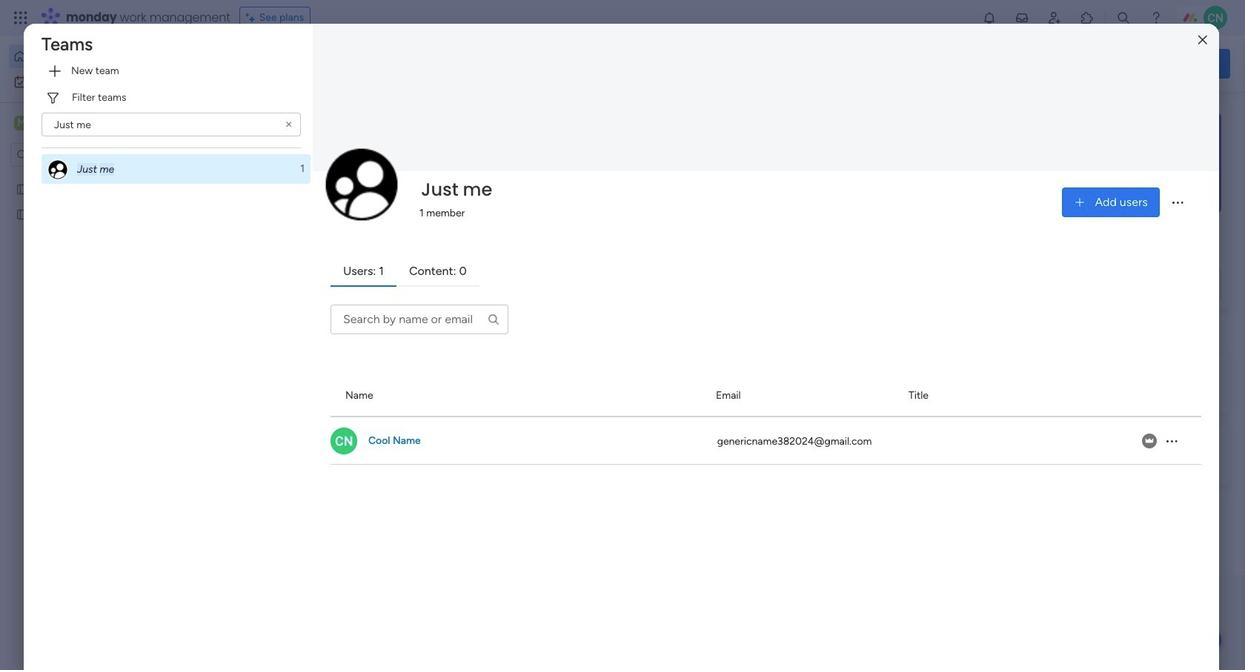 Task type: vqa. For each thing, say whether or not it's contained in the screenshot.
Filter dashboard by text Search Field
no



Task type: locate. For each thing, give the bounding box(es) containing it.
notifications image
[[983, 10, 997, 25]]

list box
[[0, 173, 189, 427]]

grid
[[331, 376, 1202, 670]]

see plans image
[[246, 10, 259, 26]]

1 row from the top
[[331, 376, 1202, 417]]

tab
[[331, 257, 397, 287], [397, 257, 480, 287]]

team avatar image
[[325, 147, 399, 222]]

templates image image
[[1022, 112, 1218, 214]]

help image
[[1149, 10, 1164, 25]]

None field
[[418, 174, 496, 206]]

Search by name or email search field
[[331, 305, 509, 334]]

None search field
[[42, 113, 301, 136]]

option
[[9, 44, 180, 68], [9, 70, 180, 93], [42, 154, 311, 184], [0, 175, 189, 178]]

close image
[[1199, 34, 1208, 46]]

2 tab from the left
[[397, 257, 480, 287]]

menu image
[[1171, 195, 1186, 210], [1165, 434, 1180, 449]]

tab list
[[331, 257, 1202, 287]]

workspace selection element
[[14, 114, 124, 133]]

getting started element
[[1009, 354, 1231, 413]]

None search field
[[331, 305, 509, 334]]

cool name image
[[1204, 6, 1228, 30]]

clear search image
[[283, 119, 295, 131]]

row
[[331, 376, 1202, 417], [331, 417, 1202, 465]]

1 vertical spatial menu image
[[1165, 434, 1180, 449]]

monday marketplace image
[[1081, 10, 1095, 25]]

0 vertical spatial menu image
[[1171, 195, 1186, 210]]



Task type: describe. For each thing, give the bounding box(es) containing it.
help center element
[[1009, 425, 1231, 485]]

quick search results list box
[[229, 139, 973, 335]]

public board image
[[16, 182, 30, 196]]

update feed image
[[1015, 10, 1030, 25]]

cool name image
[[331, 428, 357, 455]]

workspace image
[[14, 115, 29, 131]]

Search in workspace field
[[31, 146, 124, 164]]

1 tab from the left
[[331, 257, 397, 287]]

invite members image
[[1048, 10, 1063, 25]]

select product image
[[13, 10, 28, 25]]

search everything image
[[1117, 10, 1132, 25]]

public board image
[[16, 207, 30, 221]]

component image
[[493, 294, 506, 307]]

search image
[[487, 313, 501, 326]]

menu image inside row
[[1165, 434, 1180, 449]]

add to favorites image
[[442, 271, 457, 286]]

close recently visited image
[[229, 121, 247, 139]]

Search teams search field
[[42, 113, 301, 136]]

2 row from the top
[[331, 417, 1202, 465]]



